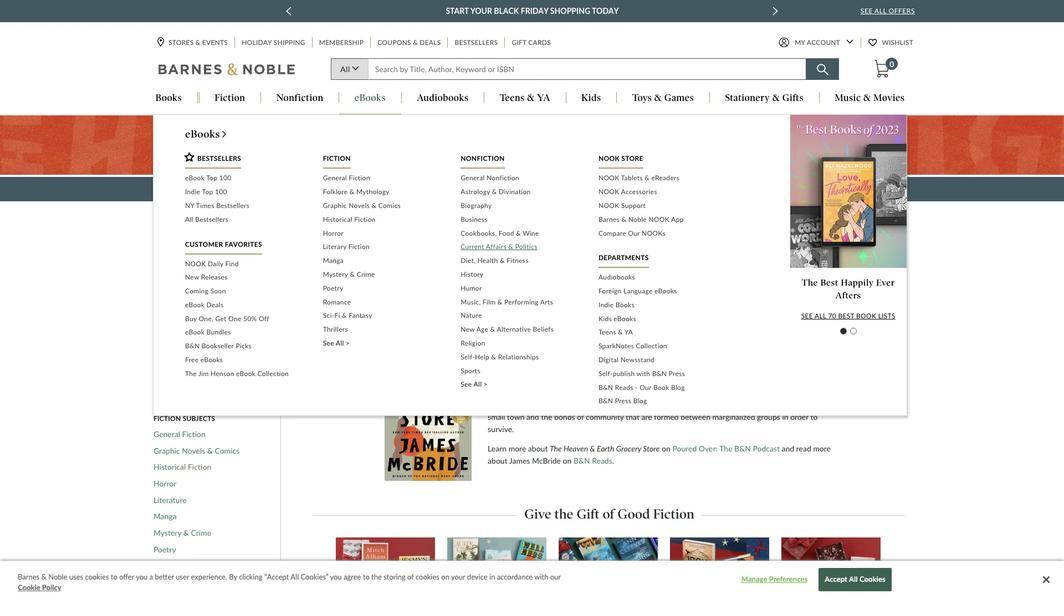 Task type: locate. For each thing, give the bounding box(es) containing it.
0 horizontal spatial learn
[[488, 444, 507, 453]]

poetry link
[[323, 282, 444, 295], [154, 545, 176, 554]]

new releases link up coming soon
[[154, 320, 201, 329]]

& inside comes the barnes & noble 2023 book of the year,
[[514, 400, 519, 409]]

1 horizontal spatial soon
[[211, 287, 226, 295]]

book up learn more link at the bottom right of page
[[568, 302, 598, 319]]

0 horizontal spatial teens
[[500, 92, 525, 103]]

list containing general fiction
[[323, 172, 444, 350]]

audiobooks link
[[599, 271, 720, 285]]

ebooks up the bestsellers icon
[[185, 128, 220, 141]]

"accept
[[265, 572, 289, 581]]

nonfiction up ebooks link
[[276, 92, 324, 103]]

historical fiction link
[[323, 213, 444, 227], [154, 462, 211, 472]]

fiction subjects
[[154, 414, 215, 423]]

deals up get
[[207, 301, 224, 309]]

and left read
[[782, 444, 795, 453]]

0 horizontal spatial noble
[[48, 572, 67, 581]]

coming inside fiction books main content
[[154, 336, 180, 346]]

start
[[446, 6, 469, 16]]

manga down literature link
[[154, 512, 177, 521]]

-
[[636, 383, 638, 391]]

1 vertical spatial releases
[[171, 320, 201, 329]]

reads inside audiobooks foreign language ebooks indie books kids ebooks teens & ya sparknotes collection digital newsstand self-publish with b&n press b&n reads - our book blog b&n press blog
[[616, 383, 634, 391]]

heaven up are
[[637, 400, 662, 409]]

in down novel
[[783, 412, 789, 422]]

arts
[[541, 298, 554, 306]]

graphic inside fiction books main content
[[154, 446, 180, 455]]

coupons & deals
[[378, 39, 441, 47]]

and right the "town" at the left of page
[[527, 412, 540, 422]]

barnes & noble nook app link
[[599, 213, 720, 227]]

ya inside button
[[538, 92, 551, 103]]

new inside nook daily find new releases coming soon ebook deals buy one, get one 50% off ebook bundles b&n bookseller picks free ebooks the jim henson ebook collection
[[185, 273, 199, 281]]

100 down bestsellers heading
[[219, 174, 232, 182]]

& right fi
[[342, 311, 347, 320]]

all right "accept
[[291, 572, 299, 581]]

1 vertical spatial heaven
[[637, 400, 662, 409]]

over:
[[699, 444, 718, 453]]

general nonfiction link
[[461, 172, 582, 185]]

1 vertical spatial deals
[[207, 301, 224, 309]]

ebook down the bestsellers icon
[[185, 174, 205, 182]]

music
[[835, 92, 862, 103]]

1 vertical spatial 100
[[215, 188, 227, 196]]

collection up the heaven & earth grocery store (2023 b&n book of the year)
[[636, 342, 668, 350]]

ebooks inside 'button'
[[355, 92, 386, 103]]

(2023
[[668, 352, 698, 365]]

kids down foreign
[[599, 314, 612, 323]]

0 horizontal spatial fantasy
[[215, 577, 240, 587]]

0 vertical spatial with
[[637, 369, 651, 378]]

best right 70
[[839, 312, 855, 320]]

off
[[259, 314, 269, 323]]

indie inside audiobooks foreign language ebooks indie books kids ebooks teens & ya sparknotes collection digital newsstand self-publish with b&n press b&n reads - our book blog b&n press blog
[[599, 301, 614, 309]]

guide
[[668, 184, 693, 194]]

preferences
[[770, 575, 808, 583]]

audiobooks for audiobooks foreign language ebooks indie books kids ebooks teens & ya sparknotes collection digital newsstand self-publish with b&n press b&n reads - our book blog b&n press blog
[[599, 273, 636, 281]]

customer favorites
[[185, 240, 262, 248]]

cookies left your
[[416, 572, 440, 581]]

in inside a stunning novel about a small town and the bonds of community that are formed between marginalized groups in order to survive.
[[783, 412, 789, 422]]

politics
[[516, 243, 538, 251]]

of inside a stunning novel about a small town and the bonds of community that are formed between marginalized groups in order to survive.
[[577, 412, 584, 422]]

1 horizontal spatial fiction
[[545, 250, 564, 258]]

horror inside fiction books main content
[[154, 479, 177, 488]]

1 vertical spatial collection
[[258, 369, 289, 378]]

literature
[[154, 495, 187, 505]]

1 vertical spatial mystery
[[154, 528, 182, 537]]

reads left the -
[[616, 383, 634, 391]]

biography link
[[461, 199, 582, 213]]

music, film & performing arts link
[[461, 295, 582, 309]]

releases inside fiction books main content
[[171, 320, 201, 329]]

self- inside audiobooks foreign language ebooks indie books kids ebooks teens & ya sparknotes collection digital newsstand self-publish with b&n press b&n reads - our book blog b&n press blog
[[599, 369, 613, 378]]

coming soon link for ebook deals
[[185, 285, 307, 298]]

0 horizontal spatial your
[[470, 6, 492, 16]]

2 horizontal spatial about
[[795, 400, 815, 409]]

1 horizontal spatial self-
[[599, 369, 613, 378]]

1 vertical spatial grocery
[[690, 400, 715, 409]]

soon up the fiction audiobooks
[[182, 336, 199, 346]]

grocery down sparknotes
[[594, 352, 635, 365]]

list containing nook tablets & ereaders
[[599, 172, 720, 240]]

books inside button
[[156, 92, 182, 103]]

get
[[215, 314, 227, 323]]

1 vertical spatial general fiction link
[[154, 429, 206, 439]]

manga link inside fiction books main content
[[154, 512, 177, 521]]

comics down "folklore & mythology" link
[[379, 201, 401, 210]]

1 vertical spatial mystery & crime link
[[154, 528, 211, 538]]

grocery for store,
[[690, 400, 715, 409]]

0 horizontal spatial 2023
[[504, 302, 531, 319]]

language
[[624, 287, 653, 295]]

list
[[185, 172, 307, 227], [323, 172, 444, 350], [461, 172, 582, 392], [599, 172, 720, 240], [185, 257, 307, 381], [599, 271, 720, 408]]

2023 inside comes the barnes & noble 2023 book of the year,
[[544, 400, 562, 409]]

folklore
[[323, 188, 348, 196]]

general fiction link for graphic novels & comics
[[154, 429, 206, 439]]

my
[[795, 39, 806, 47]]

your inside the start your black friday shopping today 'link'
[[470, 6, 492, 16]]

graphic inside the general fiction folklore & mythology graphic novels & comics historical fiction horror literary fiction manga mystery & crime poetry romance sci-fi & fantasy thrillers see all >
[[323, 201, 347, 210]]

0 horizontal spatial indie
[[185, 188, 201, 196]]

religion link
[[461, 337, 582, 350]]

manga link up romance link
[[323, 254, 444, 268]]

accept all cookies
[[825, 575, 886, 583]]

mystery & crime
[[154, 528, 211, 537]]

all bestsellers link
[[185, 213, 307, 227]]

horror up literature
[[154, 479, 177, 488]]

0 horizontal spatial comics
[[215, 446, 240, 455]]

1 vertical spatial holiday
[[615, 184, 647, 194]]

1 vertical spatial press
[[616, 397, 632, 405]]

0 vertical spatial >
[[346, 339, 350, 347]]

nook accessories link
[[599, 185, 720, 199]]

releases
[[201, 273, 228, 281], [171, 320, 201, 329]]

stores & events link
[[158, 37, 229, 48]]

deals inside nook daily find new releases coming soon ebook deals buy one, get one 50% off ebook bundles b&n bookseller picks free ebooks the jim henson ebook collection
[[207, 301, 224, 309]]

audiobooks inside audiobooks foreign language ebooks indie books kids ebooks teens & ya sparknotes collection digital newsstand self-publish with b&n press b&n reads - our book blog b&n press blog
[[599, 273, 636, 281]]

1 horizontal spatial in
[[783, 412, 789, 422]]

releases inside nook daily find new releases coming soon ebook deals buy one, get one 50% off ebook bundles b&n bookseller picks free ebooks the jim henson ebook collection
[[201, 273, 228, 281]]

1 horizontal spatial horror link
[[323, 227, 444, 240]]

0 horizontal spatial barnes
[[18, 572, 40, 581]]

all right accept
[[850, 575, 858, 583]]

> inside general nonfiction astrology & divination biography business cookbooks, food & wine current affairs & politics diet, health & fitness history humor music, film & performing arts nature new age & alternative beliefs religion self-help & relationships sports see all >
[[484, 380, 488, 388]]

manga link down literature link
[[154, 512, 177, 521]]

religion
[[461, 339, 486, 347]]

general inside general nonfiction astrology & divination biography business cookbooks, food & wine current affairs & politics diet, health & fitness history humor music, film & performing arts nature new age & alternative beliefs religion self-help & relationships sports see all >
[[461, 174, 485, 182]]

crime down literary fiction link
[[357, 270, 375, 278]]

poetry
[[323, 284, 344, 292], [154, 545, 176, 554]]

mcbride
[[532, 456, 561, 465]]

offers
[[889, 7, 916, 15]]

you left agree
[[330, 572, 342, 581]]

relationships
[[499, 353, 539, 361]]

give
[[525, 506, 552, 522]]

of right bonds
[[577, 412, 584, 422]]

0 horizontal spatial heaven
[[511, 352, 549, 365]]

newsstand
[[621, 356, 655, 364]]

0 horizontal spatial audiobooks
[[179, 353, 219, 362]]

nook daily find new releases coming soon ebook deals buy one, get one 50% off ebook bundles b&n bookseller picks free ebooks the jim henson ebook collection
[[185, 259, 289, 378]]

fiction up mythology
[[349, 174, 370, 182]]

noble inside 'barnes & noble uses cookies to offer you a better user experience. by clicking "accept all cookies" you agree to the storing of cookies on your device in accordance with our cookie policy'
[[48, 572, 67, 581]]

new inside fiction books main content
[[154, 320, 169, 329]]

new up coming soon
[[154, 320, 169, 329]]

earth up . at the bottom right of page
[[597, 444, 615, 453]]

1 horizontal spatial see all > link
[[461, 378, 582, 392]]

0 vertical spatial audiobooks
[[417, 92, 469, 103]]

more inside and read more about james mcbride on
[[814, 444, 831, 453]]

1 horizontal spatial nonfiction
[[487, 174, 520, 182]]

1 horizontal spatial heaven
[[564, 444, 589, 453]]

.
[[613, 456, 615, 465]]

novels up historical fiction
[[182, 446, 205, 455]]

soon inside nook daily find new releases coming soon ebook deals buy one, get one 50% off ebook bundles b&n bookseller picks free ebooks the jim henson ebook collection
[[211, 287, 226, 295]]

ya
[[538, 92, 551, 103], [625, 328, 634, 336]]

indie down foreign
[[599, 301, 614, 309]]

grocery
[[594, 352, 635, 365], [690, 400, 715, 409], [617, 444, 642, 453]]

1 vertical spatial coming
[[154, 336, 180, 346]]

list containing audiobooks
[[599, 271, 720, 408]]

0 vertical spatial horror link
[[323, 227, 444, 240]]

2 horizontal spatial audiobooks
[[599, 273, 636, 281]]

the up more
[[617, 302, 636, 319]]

0 horizontal spatial fiction
[[451, 250, 470, 258]]

horror up literary at left
[[323, 229, 344, 237]]

b&n up year,
[[599, 383, 614, 391]]

list containing nook daily find
[[185, 257, 307, 381]]

1 vertical spatial 2023
[[544, 400, 562, 409]]

national
[[630, 388, 659, 397]]

search image
[[817, 64, 829, 76]]

browse for browse a variety of fiction genres including general fiction
[[393, 250, 415, 258]]

crime inside the general fiction folklore & mythology graphic novels & comics historical fiction horror literary fiction manga mystery & crime poetry romance sci-fi & fantasy thrillers see all >
[[357, 270, 375, 278]]

manga down literary at left
[[323, 256, 344, 265]]

next slide / item image
[[773, 7, 779, 16]]

historical fiction link down 'graphic novels & comics'
[[154, 462, 211, 472]]

barnes up cookie
[[18, 572, 40, 581]]

james
[[510, 456, 530, 465]]

a
[[417, 250, 420, 258], [737, 400, 741, 409], [816, 400, 820, 409], [150, 572, 153, 581]]

1 horizontal spatial deals
[[420, 39, 441, 47]]

historical inside fiction books main content
[[154, 462, 186, 472]]

1 vertical spatial fantasy
[[215, 577, 240, 587]]

1 vertical spatial barnes
[[488, 400, 512, 409]]

0 horizontal spatial general fiction link
[[154, 429, 206, 439]]

times
[[196, 201, 215, 210]]

business link
[[461, 213, 582, 227]]

the inside "2023 b&n book of the year winner learn more"
[[617, 302, 636, 319]]

you right offer
[[136, 572, 148, 581]]

0 horizontal spatial graphic novels & comics link
[[154, 446, 240, 455]]

ya up sparknotes
[[625, 328, 634, 336]]

romance link
[[598, 250, 623, 258]]

& right food
[[516, 229, 521, 237]]

1 vertical spatial horror
[[154, 479, 177, 488]]

the left bonds
[[541, 412, 553, 422]]

about for james
[[488, 456, 508, 465]]

about inside a stunning novel about a small town and the bonds of community that are formed between marginalized groups in order to survive.
[[795, 400, 815, 409]]

ebooks up sparknotes
[[614, 314, 637, 323]]

movies
[[874, 92, 905, 103]]

1 horizontal spatial find
[[372, 184, 390, 194]]

down arrow image
[[847, 40, 854, 44]]

see down thrillers
[[323, 339, 334, 347]]

to left offer
[[111, 572, 118, 581]]

0 horizontal spatial poetry
[[154, 545, 176, 554]]

kong
[[597, 388, 613, 397]]

membership
[[319, 39, 364, 47]]

None field
[[368, 59, 807, 80]]

our
[[597, 184, 613, 194], [629, 229, 640, 237], [640, 383, 652, 391]]

1 horizontal spatial collection
[[636, 342, 668, 350]]

2023
[[504, 302, 531, 319], [544, 400, 562, 409]]

2 more from the left
[[814, 444, 831, 453]]

1 horizontal spatial releases
[[201, 273, 228, 281]]

historical fiction link up literary fiction link
[[323, 213, 444, 227]]

list for nook store
[[599, 172, 720, 240]]

100 down the ebook top 100 link
[[215, 188, 227, 196]]

& left by
[[207, 577, 213, 587]]

book inside audiobooks foreign language ebooks indie books kids ebooks teens & ya sparknotes collection digital newsstand self-publish with b&n press b&n reads - our book blog b&n press blog
[[654, 383, 670, 391]]

1 vertical spatial books
[[538, 227, 585, 248]]

accept all cookies button
[[819, 568, 892, 591]]

manga inside fiction books main content
[[154, 512, 177, 521]]

1 vertical spatial crime
[[191, 528, 211, 537]]

0 horizontal spatial to
[[111, 572, 118, 581]]

b&n up beliefs
[[534, 302, 564, 319]]

bestsellers up new releases
[[154, 303, 190, 313]]

bestsellers inside heading
[[197, 154, 241, 163]]

of
[[444, 250, 450, 258], [602, 302, 614, 319], [758, 352, 768, 365], [583, 400, 590, 409], [577, 412, 584, 422], [603, 506, 615, 522], [408, 572, 414, 581]]

in right device
[[490, 572, 496, 581]]

shop
[[573, 184, 594, 194]]

mystery & crime link
[[323, 268, 444, 282], [154, 528, 211, 538]]

0 horizontal spatial find
[[225, 259, 239, 268]]

browse for browse fiction
[[154, 288, 183, 297]]

0 horizontal spatial horror
[[154, 479, 177, 488]]

1 vertical spatial soon
[[182, 336, 199, 346]]

ebooks down free
[[179, 369, 204, 379]]

0 vertical spatial manga
[[323, 256, 344, 265]]

0 horizontal spatial manga link
[[154, 512, 177, 521]]

about inside and read more about james mcbride on
[[488, 456, 508, 465]]

manga
[[323, 256, 344, 265], [154, 512, 177, 521]]

on right mcbride
[[563, 456, 572, 465]]

0 vertical spatial mystery
[[323, 270, 348, 278]]

horror link inside fiction books main content
[[154, 479, 177, 488]]

ebook inside ebook top 100 indie top 100 ny times bestsellers all bestsellers
[[185, 174, 205, 182]]

0 vertical spatial teens
[[500, 92, 525, 103]]

audiobooks for audiobooks
[[417, 92, 469, 103]]

browse a variety of fiction genres including general fiction
[[393, 250, 564, 258]]

1 vertical spatial horror link
[[154, 479, 177, 488]]

general fiction link for folklore & mythology
[[323, 172, 444, 185]]

navigation
[[0, 218, 1065, 227]]

bestsellers image
[[184, 151, 195, 162]]

our left nooks
[[629, 229, 640, 237]]

1 horizontal spatial mystery
[[323, 270, 348, 278]]

bestsellers down start
[[455, 39, 498, 47]]

stationery
[[726, 92, 771, 103]]

self- down digital
[[599, 369, 613, 378]]

general inside the general fiction folklore & mythology graphic novels & comics historical fiction horror literary fiction manga mystery & crime poetry romance sci-fi & fantasy thrillers see all >
[[323, 174, 347, 182]]

barnes & noble book of the year! the heaven & earth grocery store. shop now image
[[0, 116, 1065, 175]]

Search by Title, Author, Keyword or ISBN text field
[[368, 59, 807, 80]]

ny times bestsellers link
[[185, 199, 307, 213]]

with left our
[[535, 572, 549, 581]]

coming soon link up the 50%
[[185, 285, 307, 298]]

0 vertical spatial earth
[[564, 352, 591, 365]]

0 vertical spatial comics
[[379, 201, 401, 210]]

ebook bundles link
[[185, 326, 307, 340]]

soon inside fiction books main content
[[182, 336, 199, 346]]

games
[[665, 92, 694, 103]]

graphic novels & comics link up historical fiction
[[154, 446, 240, 455]]

fantasy inside fiction books main content
[[215, 577, 240, 587]]

book down self-publish with b&n press link
[[654, 383, 670, 391]]

divination
[[499, 188, 531, 196]]

1 horizontal spatial learn
[[590, 320, 609, 329]]

1 horizontal spatial earth
[[597, 444, 615, 453]]

of inside 'barnes & noble uses cookies to offer you a better user experience. by clicking "accept all cookies" you agree to the storing of cookies on your device in accordance with our cookie policy'
[[408, 572, 414, 581]]

one,
[[199, 314, 214, 323]]

& inside 'barnes & noble uses cookies to offer you a better user experience. by clicking "accept all cookies" you agree to the storing of cookies on your device in accordance with our cookie policy'
[[41, 572, 46, 581]]

b&n up the community
[[599, 397, 614, 405]]

your
[[470, 6, 492, 16], [530, 184, 549, 194]]

kids down search by title, author, keyword or isbn text field
[[582, 92, 602, 103]]

1 horizontal spatial teens
[[599, 328, 617, 336]]

1 horizontal spatial graphic novels & comics link
[[323, 199, 444, 213]]

publish
[[613, 369, 635, 378]]

nook store heading
[[599, 154, 644, 169]]

barnes inside comes the barnes & noble 2023 book of the year,
[[488, 400, 512, 409]]

find inside nook daily find new releases coming soon ebook deals buy one, get one 50% off ebook bundles b&n bookseller picks free ebooks the jim henson ebook collection
[[225, 259, 239, 268]]

press
[[669, 369, 686, 378], [616, 397, 632, 405]]

0 horizontal spatial horror link
[[154, 479, 177, 488]]

the heaven & earth grocery store (2023 b&n book of the year)
[[488, 352, 817, 365]]

performing
[[505, 298, 539, 306]]

0 horizontal spatial novels
[[182, 446, 205, 455]]

on up biography link
[[517, 184, 527, 194]]

0 vertical spatial ya
[[538, 92, 551, 103]]

list for nonfiction
[[461, 172, 582, 392]]

poetry inside the general fiction folklore & mythology graphic novels & comics historical fiction horror literary fiction manga mystery & crime poetry romance sci-fi & fantasy thrillers see all >
[[323, 284, 344, 292]]

about for a
[[795, 400, 815, 409]]

books inside audiobooks foreign language ebooks indie books kids ebooks teens & ya sparknotes collection digital newsstand self-publish with b&n press b&n reads - our book blog b&n press blog
[[616, 301, 635, 309]]

with
[[637, 369, 651, 378], [535, 572, 549, 581]]

start your black friday shopping today link
[[446, 4, 619, 18]]

2 horizontal spatial noble
[[629, 215, 647, 223]]

new releases link for nook daily find
[[185, 271, 307, 285]]

the heaven & earth grocery store (2023 b&n book of the year) image
[[385, 349, 472, 481]]

fi
[[335, 311, 340, 320]]

books inside main content
[[538, 227, 585, 248]]

earth inside the heaven & earth grocery store (2023 b&n book of the year) link
[[564, 352, 591, 365]]

new releases link for bestsellers
[[154, 320, 201, 329]]

1 horizontal spatial comics
[[379, 201, 401, 210]]

nook inside nook daily find new releases coming soon ebook deals buy one, get one 50% off ebook bundles b&n bookseller picks free ebooks the jim henson ebook collection
[[185, 259, 206, 268]]

all inside 'barnes & noble uses cookies to offer you a better user experience. by clicking "accept all cookies" you agree to the storing of cookies on your device in accordance with our cookie policy'
[[291, 572, 299, 581]]

departments heading
[[599, 254, 649, 268]]

barnes inside nook tablets & ereaders nook accessories nook support barnes & noble nook app compare our nooks
[[599, 215, 620, 223]]

science
[[154, 577, 180, 587]]

collection down free ebooks link
[[258, 369, 289, 378]]

0 vertical spatial poetry link
[[323, 282, 444, 295]]

barnes up small
[[488, 400, 512, 409]]

0 horizontal spatial earth
[[564, 352, 591, 365]]

about left 'james'
[[488, 456, 508, 465]]

to inside a stunning novel about a small town and the bonds of community that are formed between marginalized groups in order to survive.
[[811, 412, 818, 422]]

the left happily
[[802, 278, 819, 288]]

1 fiction from the left
[[451, 250, 470, 258]]

poetry link down mystery & crime at bottom
[[154, 545, 176, 554]]

0 horizontal spatial about
[[488, 456, 508, 465]]

general fiction link down fiction subjects
[[154, 429, 206, 439]]

general inside fiction books main content
[[154, 429, 180, 439]]

user image
[[779, 37, 790, 48]]

our right 'shop'
[[597, 184, 613, 194]]

0 vertical spatial press
[[669, 369, 686, 378]]

cookie policy link
[[18, 583, 61, 593]]

poetry down mystery & crime at bottom
[[154, 545, 176, 554]]

sports link
[[461, 364, 582, 378]]

self-publish with b&n press link
[[599, 367, 720, 381]]

1 vertical spatial teens
[[599, 328, 617, 336]]

& right music
[[864, 92, 872, 103]]

and read more about james mcbride on
[[488, 444, 831, 465]]

general up folklore
[[323, 174, 347, 182]]

0 horizontal spatial blog
[[634, 397, 648, 405]]

list for fiction
[[323, 172, 444, 350]]

fantasy inside the general fiction folklore & mythology graphic novels & comics historical fiction horror literary fiction manga mystery & crime poetry romance sci-fi & fantasy thrillers see all >
[[349, 311, 373, 320]]

0 vertical spatial collection
[[636, 342, 668, 350]]

2 horizontal spatial general
[[461, 174, 485, 182]]

& right the health
[[500, 256, 505, 265]]

and inside and read more about james mcbride on
[[782, 444, 795, 453]]

0 vertical spatial self-
[[461, 353, 475, 361]]

sci-
[[323, 311, 335, 320]]

2 vertical spatial barnes
[[18, 572, 40, 581]]

barnes & noble uses cookies to offer you a better user experience. by clicking "accept all cookies" you agree to the storing of cookies on your device in accordance with our cookie policy
[[18, 572, 561, 592]]

1 vertical spatial in
[[490, 572, 496, 581]]

mystery inside fiction books main content
[[154, 528, 182, 537]]

list for departments
[[599, 271, 720, 408]]

1 vertical spatial blog
[[634, 397, 648, 405]]

list containing general nonfiction
[[461, 172, 582, 392]]

fiction heading
[[323, 154, 351, 169]]

mystery down literary at left
[[323, 270, 348, 278]]

see all > link down self-help & relationships link
[[461, 378, 582, 392]]

nonfiction inside general nonfiction astrology & divination biography business cookbooks, food & wine current affairs & politics diet, health & fitness history humor music, film & performing arts nature new age & alternative beliefs religion self-help & relationships sports see all >
[[487, 174, 520, 182]]

1 cookies from the left
[[85, 572, 109, 581]]

indie up ny
[[185, 188, 201, 196]]

0 horizontal spatial general
[[154, 429, 180, 439]]

1 horizontal spatial general fiction link
[[323, 172, 444, 185]]

all down thrillers
[[336, 339, 344, 347]]

0 vertical spatial graphic novels & comics link
[[323, 199, 444, 213]]

fiction up general fiction in the left of the page
[[154, 414, 181, 423]]

0 vertical spatial in
[[783, 412, 789, 422]]

horror inside the general fiction folklore & mythology graphic novels & comics historical fiction horror literary fiction manga mystery & crime poetry romance sci-fi & fantasy thrillers see all >
[[323, 229, 344, 237]]

variety
[[422, 250, 442, 258]]

horror link down "folklore & mythology" link
[[323, 227, 444, 240]]

see left 70
[[802, 312, 814, 320]]

learn more about the heaven & earth grocery store on poured over: the b&n podcast
[[488, 444, 780, 453]]

list for customer favorites
[[185, 257, 307, 381]]

ebook
[[185, 174, 205, 182], [185, 301, 205, 309], [185, 328, 205, 336], [236, 369, 256, 378]]

bestsellers heading
[[184, 151, 241, 169]]

1 vertical spatial coming soon link
[[154, 336, 199, 346]]

2 cookies from the left
[[416, 572, 440, 581]]

our inside audiobooks foreign language ebooks indie books kids ebooks teens & ya sparknotes collection digital newsstand self-publish with b&n press b&n reads - our book blog b&n press blog
[[640, 383, 652, 391]]

1 horizontal spatial press
[[669, 369, 686, 378]]

audiobooks foreign language ebooks indie books kids ebooks teens & ya sparknotes collection digital newsstand self-publish with b&n press b&n reads - our book blog b&n press blog
[[599, 273, 686, 405]]

0 vertical spatial coming
[[185, 287, 209, 295]]

ebooks link
[[185, 128, 364, 141]]

0 vertical spatial find
[[372, 184, 390, 194]]

new up browse fiction
[[185, 273, 199, 281]]

barnes inside 'barnes & noble uses cookies to offer you a better user experience. by clicking "accept all cookies" you agree to the storing of cookies on your device in accordance with our cookie policy'
[[18, 572, 40, 581]]

2 you from the left
[[330, 572, 342, 581]]

best inside the best happily ever afters
[[821, 278, 839, 288]]

see inside the general fiction folklore & mythology graphic novels & comics historical fiction horror literary fiction manga mystery & crime poetry romance sci-fi & fantasy thrillers see all >
[[323, 339, 334, 347]]

0 vertical spatial books
[[156, 92, 182, 103]]

2 horizontal spatial earth
[[670, 400, 688, 409]]

the left jim
[[185, 369, 197, 378]]

nook inside heading
[[599, 154, 620, 163]]

mystery inside the general fiction folklore & mythology graphic novels & comics historical fiction horror literary fiction manga mystery & crime poetry romance sci-fi & fantasy thrillers see all >
[[323, 270, 348, 278]]

> down thrillers
[[346, 339, 350, 347]]

list containing ebook top 100
[[185, 172, 307, 227]]



Task type: describe. For each thing, give the bounding box(es) containing it.
all left 70
[[815, 312, 827, 320]]

indie top 100 link
[[185, 185, 307, 199]]

& up barnes & noble book of the year! the heaven & earth grocery store. shop now image
[[528, 92, 535, 103]]

literature link
[[154, 495, 187, 505]]

& inside audiobooks foreign language ebooks indie books kids ebooks teens & ya sparknotes collection digital newsstand self-publish with b&n press b&n reads - our book blog b&n press blog
[[619, 328, 623, 336]]

kids inside button
[[582, 92, 602, 103]]

& down mythology
[[372, 201, 377, 210]]

b&n right (2023
[[701, 352, 725, 365]]

fiction button
[[200, 92, 261, 105]]

& inside "button"
[[864, 92, 872, 103]]

support
[[622, 201, 646, 210]]

b&n inside "2023 b&n book of the year winner learn more"
[[534, 302, 564, 319]]

a stunning novel about a small town and the bonds of community that are formed between marginalized groups in order to survive.
[[488, 400, 820, 434]]

& up formed
[[663, 400, 669, 409]]

2 fiction from the left
[[545, 250, 564, 258]]

afters
[[836, 290, 862, 300]]

romance and many more.
[[598, 250, 672, 258]]

2 vertical spatial grocery
[[617, 444, 642, 453]]

the inside nook daily find new releases coming soon ebook deals buy one, get one 50% off ebook bundles b&n bookseller picks free ebooks the jim henson ebook collection
[[185, 369, 197, 378]]

jim
[[199, 369, 209, 378]]

> inside the general fiction folklore & mythology graphic novels & comics historical fiction horror literary fiction manga mystery & crime poetry romance sci-fi & fantasy thrillers see all >
[[346, 339, 350, 347]]

all inside button
[[850, 575, 858, 583]]

self-help & relationships link
[[461, 350, 582, 364]]

0 vertical spatial 100
[[219, 174, 232, 182]]

general for general nonfiction astrology & divination biography business cookbooks, food & wine current affairs & politics diet, health & fitness history humor music, film & performing arts nature new age & alternative beliefs religion self-help & relationships sports see all >
[[461, 174, 485, 182]]

0 vertical spatial historical fiction link
[[323, 213, 444, 227]]

give the gift of good fiction
[[525, 506, 695, 522]]

gift cards
[[512, 39, 551, 47]]

book left 'lists'
[[857, 312, 877, 320]]

history link
[[461, 268, 582, 282]]

earth for store
[[564, 352, 591, 365]]

astrology & divination link
[[461, 185, 582, 199]]

& up romance
[[350, 270, 355, 278]]

the inside 'barnes & noble uses cookies to offer you a better user experience. by clicking "accept all cookies" you agree to the storing of cookies on your device in accordance with our cookie policy'
[[372, 572, 382, 581]]

free ebooks link
[[185, 353, 307, 367]]

with inside audiobooks foreign language ebooks indie books kids ebooks teens & ya sparknotes collection digital newsstand self-publish with b&n press b&n reads - our book blog b&n press blog
[[637, 369, 651, 378]]

2 vertical spatial store
[[644, 444, 660, 453]]

film
[[483, 298, 496, 306]]

and up year,
[[615, 388, 628, 397]]

see left offers
[[861, 7, 874, 15]]

see inside general nonfiction astrology & divination biography business cookbooks, food & wine current affairs & politics diet, health & fitness history humor music, film & performing arts nature new age & alternative beliefs religion self-help & relationships sports see all >
[[461, 380, 472, 388]]

fiction books main content
[[0, 115, 1065, 599]]

all down membership link in the left top of the page
[[341, 65, 350, 74]]

1 vertical spatial store
[[638, 352, 665, 365]]

& right 'astrology'
[[492, 188, 497, 196]]

teens inside audiobooks foreign language ebooks indie books kids ebooks teens & ya sparknotes collection digital newsstand self-publish with b&n press b&n reads - our book blog b&n press blog
[[599, 328, 617, 336]]

store,
[[717, 400, 735, 409]]

& down literature link
[[184, 528, 189, 537]]

1 vertical spatial about
[[529, 444, 548, 453]]

bonds
[[555, 412, 575, 422]]

gift left cards
[[512, 39, 527, 47]]

the inside the best happily ever afters
[[802, 278, 819, 288]]

coming inside nook daily find new releases coming soon ebook deals buy one, get one 50% off ebook bundles b&n bookseller picks free ebooks the jim henson ebook collection
[[185, 287, 209, 295]]

nonfiction heading
[[461, 154, 505, 169]]

crime inside fiction books main content
[[191, 528, 211, 537]]

customer favorites heading
[[185, 240, 262, 254]]

holiday inside fiction books main content
[[615, 184, 647, 194]]

gifts
[[783, 92, 804, 103]]

historical inside the general fiction folklore & mythology graphic novels & comics historical fiction horror literary fiction manga mystery & crime poetry romance sci-fi & fantasy thrillers see all >
[[323, 215, 353, 223]]

fiction right literary at left
[[349, 243, 370, 251]]

book inside comes the barnes & noble 2023 book of the year,
[[564, 400, 581, 409]]

bestsellers down 'indie top 100' link
[[216, 201, 250, 210]]

0
[[890, 59, 895, 69]]

foreign language ebooks link
[[599, 285, 720, 298]]

current
[[461, 243, 485, 251]]

0 horizontal spatial press
[[616, 397, 632, 405]]

general for general fiction folklore & mythology graphic novels & comics historical fiction horror literary fiction manga mystery & crime poetry romance sci-fi & fantasy thrillers see all >
[[323, 174, 347, 182]]

ebook up buy
[[185, 301, 205, 309]]

general
[[522, 250, 543, 258]]

1 vertical spatial top
[[202, 188, 213, 196]]

fiction right good
[[654, 506, 695, 522]]

1 vertical spatial best
[[839, 312, 855, 320]]

ebooks down audiobooks link
[[655, 287, 678, 295]]

b&n inside nook daily find new releases coming soon ebook deals buy one, get one 50% off ebook bundles b&n bookseller picks free ebooks the jim henson ebook collection
[[185, 342, 200, 350]]

fiction down subjects
[[182, 429, 206, 439]]

the jim henson ebook collection link
[[185, 367, 307, 381]]

ebooks button
[[340, 92, 401, 115]]

thrillers
[[323, 325, 348, 333]]

coming soon link for fiction audiobooks
[[154, 336, 199, 346]]

manga inside the general fiction folklore & mythology graphic novels & comics historical fiction horror literary fiction manga mystery & crime poetry romance sci-fi & fantasy thrillers see all >
[[323, 256, 344, 265]]

comics inside the general fiction folklore & mythology graphic novels & comics historical fiction horror literary fiction manga mystery & crime poetry romance sci-fi & fantasy thrillers see all >
[[379, 201, 401, 210]]

ebook down free ebooks link
[[236, 369, 256, 378]]

the down kong
[[592, 400, 603, 409]]

departments
[[599, 254, 649, 262]]

& right coupons
[[413, 39, 418, 47]]

novels inside fiction books main content
[[182, 446, 205, 455]]

all inside general nonfiction astrology & divination biography business cookbooks, food & wine current affairs & politics diet, health & fitness history humor music, film & performing arts nature new age & alternative beliefs religion self-help & relationships sports see all >
[[474, 380, 482, 388]]

deacon king kong and national book award winner
[[554, 388, 730, 397]]

music,
[[461, 298, 481, 306]]

fiction down coming soon
[[154, 353, 177, 362]]

comes
[[794, 388, 815, 397]]

nonfiction button
[[261, 92, 339, 105]]

offer
[[119, 572, 134, 581]]

fiction up including
[[480, 227, 534, 248]]

winner
[[704, 388, 728, 397]]

find inside fiction books main content
[[372, 184, 390, 194]]

b&n down digital newsstand link
[[653, 369, 667, 378]]

the up that
[[623, 400, 635, 409]]

survive.
[[488, 424, 514, 434]]

more
[[611, 320, 629, 329]]

romance
[[323, 298, 351, 306]]

our inside fiction books main content
[[597, 184, 613, 194]]

fiction up fiction home
[[154, 369, 177, 379]]

age
[[477, 325, 489, 333]]

of inside comes the barnes & noble 2023 book of the year,
[[583, 400, 590, 409]]

0 vertical spatial top
[[206, 174, 218, 182]]

sports
[[461, 366, 481, 375]]

& right toys at the top right of page
[[655, 92, 662, 103]]

book up the heaven & earth grocery store, on the right bottom
[[661, 388, 678, 397]]

ebook down buy
[[185, 328, 205, 336]]

wine
[[523, 229, 540, 237]]

on left poured
[[662, 444, 671, 453]]

clicking
[[239, 572, 263, 581]]

noble inside comes the barnes & noble 2023 book of the year,
[[521, 400, 542, 409]]

poetry inside fiction books main content
[[154, 545, 176, 554]]

novels inside the general fiction folklore & mythology graphic novels & comics historical fiction horror literary fiction manga mystery & crime poetry romance sci-fi & fantasy thrillers see all >
[[349, 201, 370, 210]]

find the perfect gift for everyone on your list shop our holiday gift guide
[[372, 184, 693, 194]]

general fiction link
[[522, 250, 564, 258]]

& right age
[[491, 325, 496, 333]]

comes the barnes & noble 2023 book of the year,
[[488, 388, 829, 409]]

& right "tablets"
[[645, 174, 650, 182]]

1 vertical spatial see all > link
[[461, 378, 582, 392]]

everyone
[[475, 184, 514, 194]]

the down religion link
[[488, 352, 507, 365]]

novel
[[774, 400, 793, 409]]

general fiction
[[154, 429, 206, 439]]

science fiction & fantasy
[[154, 577, 240, 587]]

small
[[488, 412, 505, 422]]

book inside "2023 b&n book of the year winner learn more"
[[568, 302, 598, 319]]

fiction inside button
[[215, 92, 245, 103]]

& down support
[[622, 215, 627, 223]]

1 horizontal spatial bestsellers link
[[454, 37, 499, 48]]

heaven for the heaven & earth grocery store,
[[637, 400, 662, 409]]

deacon
[[554, 388, 579, 397]]

the left 'perfect'
[[393, 184, 407, 194]]

0 button
[[874, 58, 899, 78]]

previous slide / item image
[[286, 7, 292, 16]]

& left gifts
[[773, 92, 781, 103]]

gift left good
[[577, 506, 600, 522]]

and inside a stunning novel about a small town and the bonds of community that are formed between marginalized groups in order to survive.
[[527, 412, 540, 422]]

reads inside fiction books main content
[[592, 456, 613, 465]]

of inside "2023 b&n book of the year winner learn more"
[[602, 302, 614, 319]]

the right comes
[[817, 388, 829, 397]]

1 vertical spatial bestsellers link
[[154, 303, 190, 313]]

fiction down mythology
[[355, 215, 376, 223]]

& down food
[[509, 243, 514, 251]]

book up store,
[[729, 352, 755, 365]]

folklore & mythology link
[[323, 185, 444, 199]]

b&n left . at the bottom right of page
[[574, 456, 591, 465]]

the up mcbride
[[550, 444, 562, 453]]

audiobooks inside fiction books main content
[[179, 353, 219, 362]]

collection inside audiobooks foreign language ebooks indie books kids ebooks teens & ya sparknotes collection digital newsstand self-publish with b&n press b&n reads - our book blog b&n press blog
[[636, 342, 668, 350]]

nonfiction inside button
[[276, 92, 324, 103]]

0 vertical spatial blog
[[672, 383, 685, 391]]

0 vertical spatial manga link
[[323, 254, 444, 268]]

of right variety
[[444, 250, 450, 258]]

fiction home link
[[154, 386, 200, 395]]

the left year)
[[772, 352, 788, 365]]

general for general fiction
[[154, 429, 180, 439]]

grocery for store
[[594, 352, 635, 365]]

new inside general nonfiction astrology & divination biography business cookbooks, food & wine current affairs & politics diet, health & fitness history humor music, film & performing arts nature new age & alternative beliefs religion self-help & relationships sports see all >
[[461, 325, 475, 333]]

0 horizontal spatial see all > link
[[323, 337, 444, 350]]

manage
[[742, 575, 768, 583]]

& right film
[[498, 298, 503, 306]]

on inside 'barnes & noble uses cookies to offer you a better user experience. by clicking "accept all cookies" you agree to the storing of cookies on your device in accordance with our cookie policy'
[[442, 572, 450, 581]]

and left many in the right of the page
[[625, 250, 636, 258]]

year
[[640, 302, 667, 319]]

noble inside nook tablets & ereaders nook accessories nook support barnes & noble nook app compare our nooks
[[629, 215, 647, 223]]

store inside heading
[[622, 154, 644, 163]]

2 vertical spatial heaven
[[564, 444, 589, 453]]

by
[[229, 572, 237, 581]]

fiction right science
[[182, 577, 205, 587]]

bestsellers inside fiction books main content
[[154, 303, 190, 313]]

& right help
[[492, 353, 497, 361]]

picks
[[236, 342, 252, 350]]

logo image
[[159, 63, 296, 78]]

marginalized
[[713, 412, 756, 422]]

bestsellers down times
[[195, 215, 229, 223]]

in inside 'barnes & noble uses cookies to offer you a better user experience. by clicking "accept all cookies" you agree to the storing of cookies on your device in accordance with our cookie policy'
[[490, 572, 496, 581]]

storing
[[384, 572, 406, 581]]

business
[[461, 215, 488, 223]]

1 vertical spatial poetry link
[[154, 545, 176, 554]]

1 more from the left
[[509, 444, 527, 453]]

earth for store,
[[670, 400, 688, 409]]

privacy alert dialog
[[0, 561, 1065, 599]]

the right over:
[[720, 444, 733, 453]]

a left variety
[[417, 250, 420, 258]]

b&n left podcast
[[735, 444, 751, 453]]

with inside 'barnes & noble uses cookies to offer you a better user experience. by clicking "accept all cookies" you agree to the storing of cookies on your device in accordance with our cookie policy'
[[535, 572, 549, 581]]

accept
[[825, 575, 848, 583]]

fiction audiobooks
[[154, 353, 219, 362]]

all inside ebook top 100 indie top 100 ny times bestsellers all bestsellers
[[185, 215, 193, 223]]

events
[[202, 39, 228, 47]]

winner
[[670, 302, 716, 319]]

fiction up buy
[[184, 288, 212, 297]]

a up marginalized
[[737, 400, 741, 409]]

your inside fiction books main content
[[530, 184, 549, 194]]

toys & games
[[633, 92, 694, 103]]

kids ebooks link
[[599, 312, 720, 326]]

current affairs & politics link
[[461, 240, 582, 254]]

ya inside audiobooks foreign language ebooks indie books kids ebooks teens & ya sparknotes collection digital newsstand self-publish with b&n press b&n reads - our book blog b&n press blog
[[625, 328, 634, 336]]

food
[[499, 229, 515, 237]]

romance
[[598, 250, 623, 258]]

the heaven & earth grocery store (2023 b&n book of the year) link
[[488, 352, 835, 367]]

all inside the general fiction folklore & mythology graphic novels & comics historical fiction horror literary fiction manga mystery & crime poetry romance sci-fi & fantasy thrillers see all >
[[336, 339, 344, 347]]

gift left for
[[442, 184, 458, 194]]

ebooks inside fiction books main content
[[179, 369, 204, 379]]

fiction ebooks link
[[154, 369, 204, 379]]

cart image
[[875, 60, 890, 78]]

stores & events
[[169, 39, 228, 47]]

collection inside nook daily find new releases coming soon ebook deals buy one, get one 50% off ebook bundles b&n bookseller picks free ebooks the jim henson ebook collection
[[258, 369, 289, 378]]

my account button
[[779, 37, 854, 48]]

poured
[[673, 444, 697, 453]]

& right folklore
[[350, 188, 355, 196]]

& up b&n reads link
[[590, 444, 596, 453]]

self- inside general nonfiction astrology & divination biography business cookbooks, food & wine current affairs & politics diet, health & fitness history humor music, film & performing arts nature new age & alternative beliefs religion self-help & relationships sports see all >
[[461, 353, 475, 361]]

1 you from the left
[[136, 572, 148, 581]]

of left good
[[603, 506, 615, 522]]

the heaven & earth grocery store,
[[623, 400, 735, 409]]

learn inside "2023 b&n book of the year winner learn more"
[[590, 320, 609, 329]]

2 vertical spatial earth
[[597, 444, 615, 453]]

of left year)
[[758, 352, 768, 365]]

beliefs
[[533, 325, 554, 333]]

& right stores on the top left of page
[[196, 39, 201, 47]]

foreign
[[599, 287, 622, 295]]

help
[[475, 353, 490, 361]]

teens inside teens & ya button
[[500, 92, 525, 103]]

1 vertical spatial historical fiction link
[[154, 462, 211, 472]]

fiction books
[[480, 227, 585, 248]]

gift cards link
[[511, 37, 552, 48]]

b&n reads - our book blog link
[[599, 381, 720, 395]]

happily
[[842, 278, 875, 288]]

kids inside audiobooks foreign language ebooks indie books kids ebooks teens & ya sparknotes collection digital newsstand self-publish with b&n press b&n reads - our book blog b&n press blog
[[599, 314, 612, 323]]

0 vertical spatial mystery & crime link
[[323, 268, 444, 282]]

a right novel
[[816, 400, 820, 409]]

1 horizontal spatial to
[[363, 572, 370, 581]]

a inside 'barnes & noble uses cookies to offer you a better user experience. by clicking "accept all cookies" you agree to the storing of cookies on your device in accordance with our cookie policy'
[[150, 572, 153, 581]]

digital newsstand link
[[599, 353, 720, 367]]

fiction down fiction ebooks link
[[154, 386, 177, 395]]

the inside a stunning novel about a small town and the bonds of community that are formed between marginalized groups in order to survive.
[[541, 412, 553, 422]]

all left offers
[[875, 7, 887, 15]]

daily
[[208, 259, 224, 268]]

& up historical fiction
[[207, 446, 213, 455]]

ebooks inside nook daily find new releases coming soon ebook deals buy one, get one 50% off ebook bundles b&n bookseller picks free ebooks the jim henson ebook collection
[[201, 356, 223, 364]]

b&n press blog link
[[599, 395, 720, 408]]

the right give
[[555, 506, 574, 522]]

0 horizontal spatial mystery & crime link
[[154, 528, 211, 538]]

nook support link
[[599, 199, 720, 213]]

general nonfiction astrology & divination biography business cookbooks, food & wine current affairs & politics diet, health & fitness history humor music, film & performing arts nature new age & alternative beliefs religion self-help & relationships sports see all >
[[461, 174, 554, 388]]

sci-fi & fantasy link
[[323, 309, 444, 323]]

our inside nook tablets & ereaders nook accessories nook support barnes & noble nook app compare our nooks
[[629, 229, 640, 237]]

poured over: the b&n podcast link
[[673, 444, 780, 453]]

gift down ereaders
[[650, 184, 666, 194]]

fiction down 'graphic novels & comics'
[[188, 462, 211, 472]]

stationery & gifts
[[726, 92, 804, 103]]

0 vertical spatial holiday
[[242, 39, 272, 47]]

& down beliefs
[[552, 352, 561, 365]]

heaven for the heaven & earth grocery store (2023 b&n book of the year)
[[511, 352, 549, 365]]

comics inside fiction books main content
[[215, 446, 240, 455]]

policy
[[42, 583, 61, 592]]



Task type: vqa. For each thing, say whether or not it's contained in the screenshot.
Books to the top
yes



